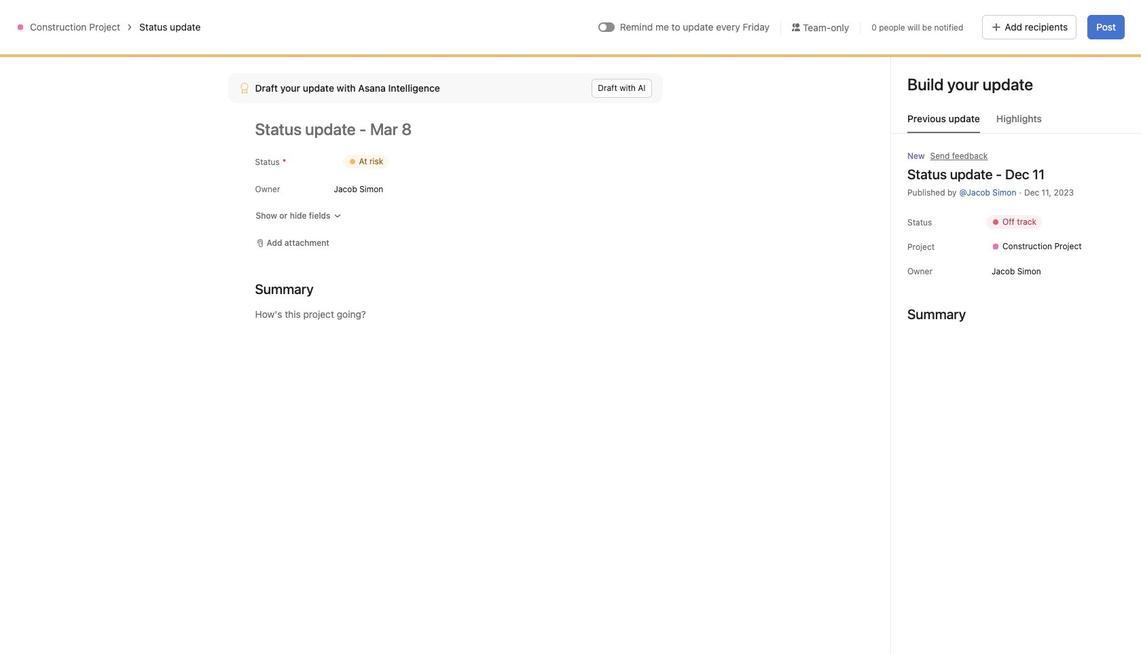 Task type: locate. For each thing, give the bounding box(es) containing it.
rules for created image
[[931, 128, 942, 139]]

switch
[[598, 22, 615, 32]]

rules for drafting image
[[311, 128, 322, 139]]

tab list
[[892, 111, 1142, 134]]

manage project members image
[[887, 50, 903, 66]]



Task type: describe. For each thing, give the bounding box(es) containing it.
add task image
[[333, 128, 344, 139]]

hide sidebar image
[[18, 11, 29, 22]]

add task image
[[953, 128, 964, 139]]

Title of update text field
[[255, 114, 663, 144]]

board image
[[188, 50, 204, 66]]

Section title text field
[[255, 280, 314, 299]]

add to starred image
[[374, 44, 385, 55]]



Task type: vqa. For each thing, say whether or not it's contained in the screenshot.
first board 'image' from the top
no



